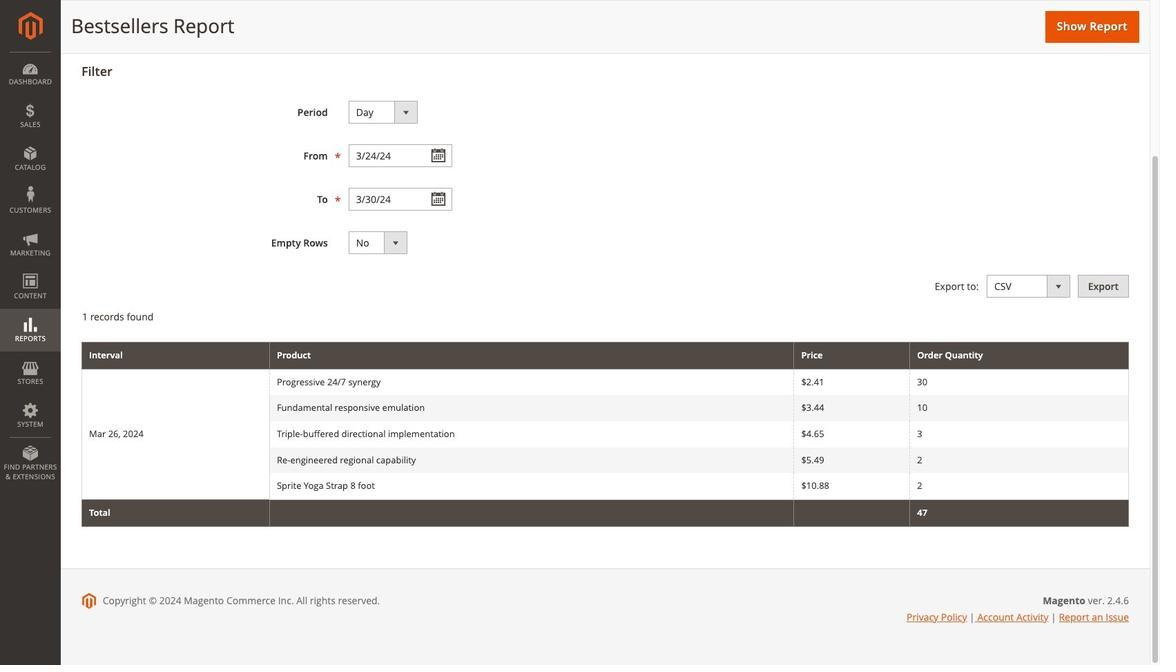 Task type: locate. For each thing, give the bounding box(es) containing it.
menu bar
[[0, 52, 61, 489]]

None text field
[[349, 144, 452, 167]]

None text field
[[349, 188, 452, 211]]



Task type: describe. For each thing, give the bounding box(es) containing it.
magento admin panel image
[[18, 12, 42, 40]]



Task type: vqa. For each thing, say whether or not it's contained in the screenshot.
menu bar
yes



